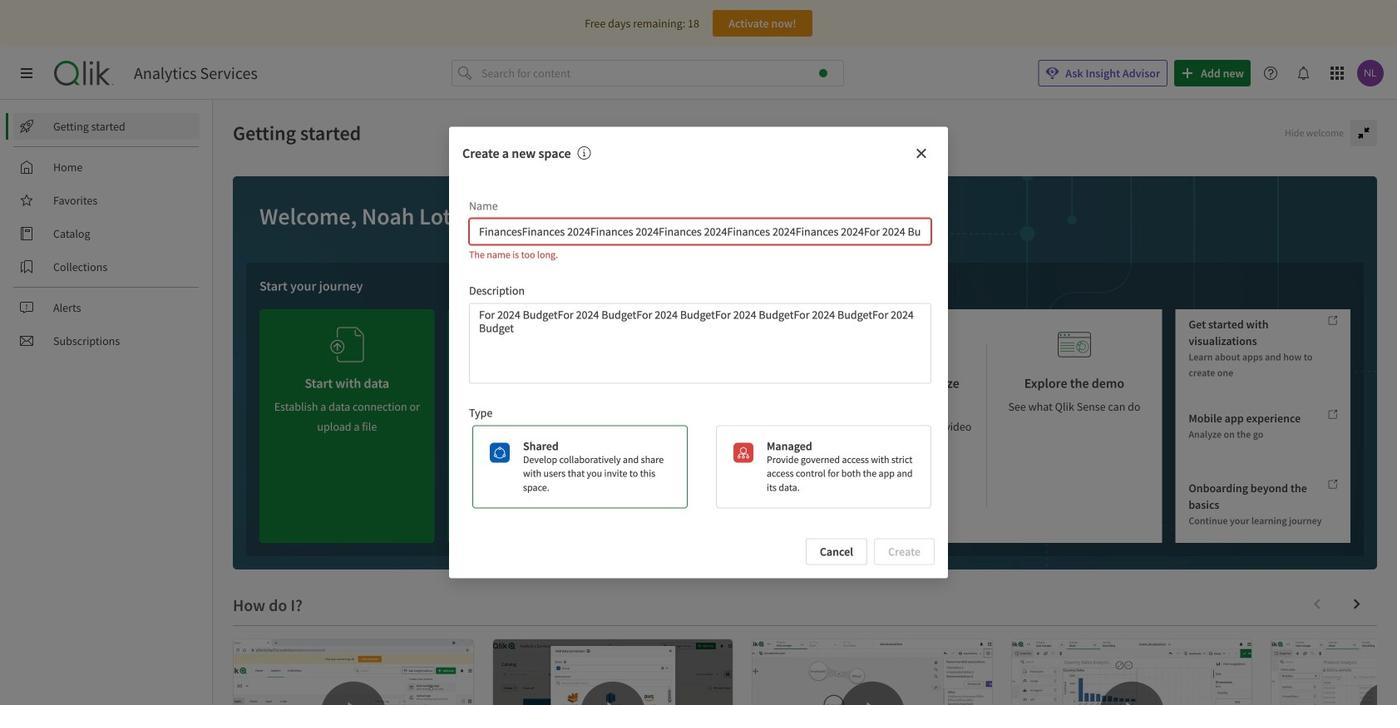 Task type: describe. For each thing, give the bounding box(es) containing it.
close sidebar menu image
[[20, 67, 33, 80]]

analyze sample data image
[[708, 323, 741, 367]]

hide welcome image
[[1358, 126, 1371, 140]]

analytics services element
[[134, 63, 258, 83]]



Task type: locate. For each thing, give the bounding box(es) containing it.
explore the demo image
[[1058, 323, 1092, 367]]

close image
[[915, 147, 928, 160]]

invite users image
[[519, 316, 552, 360]]

home badge image
[[820, 69, 828, 77]]

main content
[[213, 100, 1398, 706]]

None text field
[[469, 218, 932, 245], [469, 303, 932, 384], [469, 218, 932, 245], [469, 303, 932, 384]]

dialog
[[449, 127, 948, 579]]

option group
[[466, 425, 932, 509]]

navigation pane element
[[0, 106, 212, 361]]



Task type: vqa. For each thing, say whether or not it's contained in the screenshot.
dialog
yes



